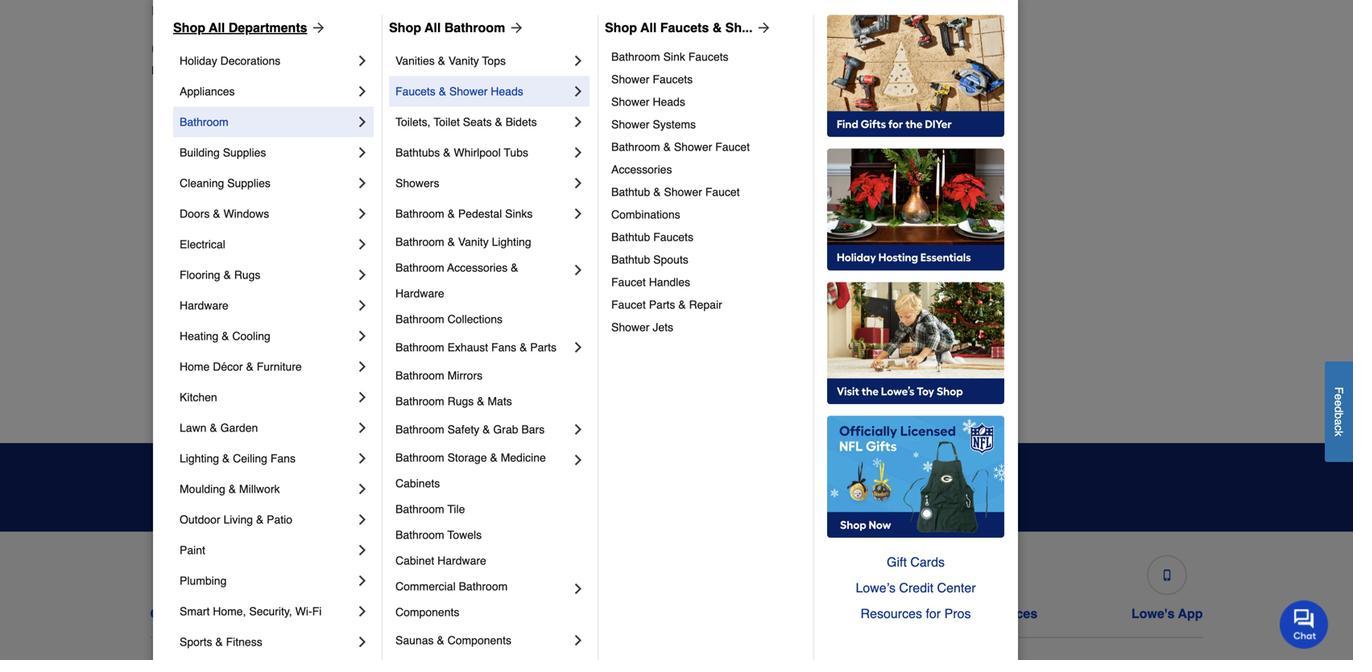 Task type: describe. For each thing, give the bounding box(es) containing it.
bathtub for bathtub & shower faucet combinations
[[611, 186, 650, 198]]

egg harbor township link
[[164, 371, 272, 387]]

systems
[[653, 118, 696, 131]]

order status link
[[355, 549, 433, 622]]

paint
[[180, 544, 205, 557]]

cleaning
[[180, 177, 224, 190]]

& inside faucet parts & repair 'link'
[[678, 298, 686, 311]]

& inside faucets & shower heads link
[[439, 85, 446, 98]]

shower systems
[[611, 118, 696, 131]]

princeton link
[[952, 145, 1000, 162]]

lighting & ceiling fans link
[[180, 443, 354, 474]]

building
[[180, 146, 220, 159]]

app
[[1178, 607, 1203, 621]]

shower jets link
[[611, 316, 802, 339]]

piscataway
[[952, 115, 1009, 128]]

bathroom up vanities & vanity tops link
[[444, 20, 505, 35]]

find gifts for the diyer. image
[[827, 15, 1005, 137]]

princeton
[[952, 147, 1000, 160]]

millville link
[[690, 178, 726, 194]]

supplies for cleaning supplies
[[227, 177, 271, 190]]

electrical link
[[180, 229, 354, 260]]

faq
[[235, 607, 261, 621]]

bathtub faucets
[[611, 231, 694, 244]]

0 horizontal spatial gift cards link
[[750, 549, 819, 622]]

officially licensed n f l gifts. shop now. image
[[827, 416, 1005, 538]]

appliances
[[180, 85, 235, 98]]

0 vertical spatial a
[[182, 3, 189, 18]]

bathroom rugs & mats link
[[396, 389, 586, 414]]

resources for pros link
[[827, 601, 1005, 627]]

bathroom for bathroom safety & grab bars
[[396, 423, 444, 436]]

sign up form
[[650, 466, 992, 510]]

lawnside link
[[427, 339, 475, 355]]

grab
[[493, 423, 518, 436]]

commercial bathroom components link
[[396, 574, 570, 625]]

chevron right image for lighting & ceiling fans
[[354, 451, 371, 467]]

chevron right image for outdoor living & patio
[[354, 512, 371, 528]]

bathroom tile
[[396, 503, 465, 516]]

1 vertical spatial cards
[[779, 607, 816, 621]]

faucets inside shower faucets link
[[653, 73, 693, 86]]

deptford link
[[164, 242, 208, 258]]

0 horizontal spatial heads
[[491, 85, 523, 98]]

bathroom for bathroom storage & medicine cabinets
[[396, 451, 444, 464]]

in
[[225, 64, 234, 77]]

moulding & millwork link
[[180, 474, 354, 505]]

chevron right image for bathroom
[[354, 114, 371, 130]]

chevron right image for cleaning supplies
[[354, 175, 371, 191]]

sinks
[[505, 207, 533, 220]]

chevron right image for doors & windows
[[354, 206, 371, 222]]

faucet handles link
[[611, 271, 802, 294]]

security,
[[249, 605, 292, 618]]

0 vertical spatial cards
[[911, 555, 945, 570]]

lawn
[[180, 422, 207, 435]]

whirlpool
[[454, 146, 501, 159]]

chevron right image for moulding & millwork
[[354, 481, 371, 497]]

cabinets
[[396, 477, 440, 490]]

chevron right image for vanities & vanity tops
[[570, 53, 586, 69]]

shop all bathroom link
[[389, 18, 525, 37]]

flemington
[[427, 115, 483, 128]]

shower inside shower heads link
[[611, 95, 650, 108]]

chevron right image for bathroom accessories & hardware
[[570, 262, 586, 278]]

up
[[948, 480, 966, 495]]

installation
[[913, 607, 981, 621]]

arrow right image for shop all departments
[[307, 20, 327, 36]]

holmdel
[[427, 244, 468, 257]]

kitchen
[[180, 391, 217, 404]]

hardware down "towels"
[[438, 555, 486, 567]]

east for east brunswick
[[164, 276, 187, 289]]

shower heads link
[[611, 91, 802, 113]]

lowe's app
[[1132, 607, 1203, 621]]

share.
[[598, 494, 631, 507]]

all for departments
[[209, 20, 225, 35]]

cleaning supplies
[[180, 177, 271, 190]]

plumbing
[[180, 575, 227, 588]]

d
[[1333, 407, 1346, 413]]

faucets inside bathroom sink faucets link
[[689, 50, 729, 63]]

butler link
[[164, 178, 194, 194]]

all for bathroom
[[425, 20, 441, 35]]

woodbridge link
[[952, 403, 1013, 419]]

accessories inside bathroom & shower faucet accessories
[[611, 163, 672, 176]]

& inside the home décor & furniture link
[[246, 360, 254, 373]]

find
[[151, 3, 179, 18]]

jets
[[653, 321, 673, 334]]

maple
[[690, 147, 720, 160]]

outdoor living & patio
[[180, 513, 292, 526]]

union link
[[952, 339, 982, 355]]

& inside lighting & ceiling fans link
[[222, 452, 230, 465]]

chevron right image for building supplies
[[354, 145, 371, 161]]

brick link
[[164, 145, 189, 162]]

& inside moulding & millwork link
[[229, 483, 236, 496]]

lowe's for lowe's credit center
[[527, 607, 571, 621]]

& inside heating & cooling link
[[222, 330, 229, 343]]

faucet inside 'bathtub & shower faucet combinations'
[[705, 186, 740, 198]]

faucets inside bathtub faucets link
[[653, 231, 694, 244]]

inspiration
[[424, 469, 522, 491]]

commercial bathroom components
[[396, 580, 511, 619]]

chevron right image for bathroom & pedestal sinks
[[570, 206, 586, 222]]

bathtubs
[[396, 146, 440, 159]]

shower faucets
[[611, 73, 693, 86]]

hillsborough link
[[427, 210, 490, 226]]

sports & fitness link
[[180, 627, 354, 658]]

& inside saunas & components "link"
[[437, 634, 444, 647]]

bathroom rugs & mats
[[396, 395, 512, 408]]

lawn & garden
[[180, 422, 258, 435]]

& inside toilets, toilet seats & bidets link
[[495, 116, 503, 128]]

& inside the bathroom rugs & mats link
[[477, 395, 485, 408]]

chevron right image for hardware
[[354, 298, 371, 314]]

faucets & shower heads link
[[396, 76, 570, 107]]

b
[[1333, 413, 1346, 419]]

shower inside faucets & shower heads link
[[449, 85, 488, 98]]

1 horizontal spatial fans
[[491, 341, 517, 354]]

bathroom for bathroom sink faucets
[[611, 50, 660, 63]]

lawn & garden link
[[180, 413, 354, 443]]

sign up
[[917, 480, 966, 495]]

shop all faucets & sh...
[[605, 20, 753, 35]]

home décor & furniture link
[[180, 352, 354, 382]]

order
[[355, 607, 390, 621]]

chevron right image for bathroom safety & grab bars
[[570, 422, 586, 438]]

0 vertical spatial gift
[[887, 555, 907, 570]]

bathroom for bathroom & shower faucet accessories
[[611, 140, 660, 153]]

& inside the flooring & rugs link
[[224, 269, 231, 281]]

holiday
[[180, 54, 217, 67]]

bathroom for bathroom collections
[[396, 313, 444, 326]]

1 vertical spatial gift cards
[[753, 607, 816, 621]]

rio
[[952, 179, 969, 192]]

vanities
[[396, 54, 435, 67]]

components for commercial bathroom components
[[396, 606, 459, 619]]

k
[[1333, 431, 1346, 437]]

shower inside shower jets link
[[611, 321, 650, 334]]

& inside 'bathroom accessories & hardware'
[[511, 261, 518, 274]]

1 e from the top
[[1333, 394, 1346, 400]]

1 vertical spatial gift
[[753, 607, 775, 621]]

storage
[[448, 451, 487, 464]]

resources for pros
[[861, 607, 971, 621]]

arrow right image for shop all faucets & sh...
[[753, 20, 772, 36]]

trends
[[567, 469, 631, 491]]

building supplies link
[[180, 137, 354, 168]]

newton link
[[690, 274, 728, 290]]

lighting inside bathroom & vanity lighting 'link'
[[492, 236, 531, 248]]

bars
[[522, 423, 545, 436]]

toilets, toilet seats & bidets link
[[396, 107, 570, 137]]

city directory lowe's stores in new jersey
[[151, 38, 296, 77]]

new inside city directory lowe's stores in new jersey
[[237, 64, 260, 77]]

chevron right image for bathroom storage & medicine cabinets
[[570, 452, 586, 468]]

holiday hosting essentials. image
[[827, 149, 1005, 271]]

& inside outdoor living & patio link
[[256, 513, 264, 526]]

& inside bathroom safety & grab bars link
[[483, 423, 490, 436]]

vanities & vanity tops
[[396, 54, 506, 67]]

moulding
[[180, 483, 225, 496]]

f e e d b a c k button
[[1325, 362, 1353, 462]]

chevron right image for kitchen
[[354, 389, 371, 406]]

kitchen link
[[180, 382, 354, 413]]

faucet handles
[[611, 276, 690, 289]]

grande
[[972, 179, 1010, 192]]

all for faucets
[[641, 20, 657, 35]]

shop for shop all bathroom
[[389, 20, 421, 35]]

shower inside shower faucets link
[[611, 73, 650, 86]]

chevron right image for lawn & garden
[[354, 420, 371, 436]]

credit for lowe's
[[899, 581, 934, 596]]

arrow right image for shop all bathroom
[[505, 20, 525, 36]]

eatontown link
[[164, 339, 218, 355]]

combinations
[[611, 208, 680, 221]]



Task type: vqa. For each thing, say whether or not it's contained in the screenshot.
tenth ) from the bottom of the page
no



Task type: locate. For each thing, give the bounding box(es) containing it.
east
[[164, 276, 187, 289], [164, 308, 187, 321]]

supplies up windows
[[227, 177, 271, 190]]

arrow right image inside shop all faucets & sh... link
[[753, 20, 772, 36]]

1 all from the left
[[209, 20, 225, 35]]

heads
[[491, 85, 523, 98], [653, 95, 685, 108]]

bathroom down the 'shower systems'
[[611, 140, 660, 153]]

2 horizontal spatial arrow right image
[[753, 20, 772, 36]]

1 horizontal spatial parts
[[649, 298, 675, 311]]

chevron right image for faucets & shower heads
[[570, 83, 586, 99]]

accessories down bathroom & vanity lighting 'link'
[[447, 261, 508, 274]]

2 e from the top
[[1333, 400, 1346, 407]]

0 horizontal spatial city
[[151, 38, 188, 60]]

& inside bathroom exhaust fans & parts link
[[520, 341, 527, 354]]

1 horizontal spatial gift cards link
[[827, 550, 1005, 576]]

& left millwork
[[229, 483, 236, 496]]

faucet inside 'link'
[[611, 298, 646, 311]]

saunas & components
[[396, 634, 512, 647]]

0 horizontal spatial accessories
[[447, 261, 508, 274]]

bathroom tile link
[[396, 497, 586, 522]]

for
[[926, 607, 941, 621]]

shower down shower systems link
[[674, 140, 712, 153]]

holiday decorations link
[[180, 45, 354, 76]]

1 horizontal spatial all
[[425, 20, 441, 35]]

& down hamilton link
[[448, 207, 455, 220]]

2 all from the left
[[425, 20, 441, 35]]

0 vertical spatial fans
[[491, 341, 517, 354]]

& right bathtubs
[[443, 146, 451, 159]]

faucets inside faucets & shower heads link
[[396, 85, 436, 98]]

bathroom inside commercial bathroom components
[[459, 580, 508, 593]]

fans
[[491, 341, 517, 354], [271, 452, 296, 465]]

a up the k
[[1333, 419, 1346, 426]]

supplies for building supplies
[[223, 146, 266, 159]]

heads down tops
[[491, 85, 523, 98]]

shower down shower heads
[[611, 118, 650, 131]]

& right flooring
[[224, 269, 231, 281]]

faucets up spouts
[[653, 231, 694, 244]]

cabinet
[[396, 555, 434, 567]]

& inside "sports & fitness" link
[[215, 636, 223, 649]]

bathroom for bathroom rugs & mats
[[396, 395, 444, 408]]

bathroom towels link
[[396, 522, 586, 548]]

bathroom for bathroom exhaust fans & parts
[[396, 341, 444, 354]]

& inside bathtubs & whirlpool tubs link
[[443, 146, 451, 159]]

toilets,
[[396, 116, 431, 128]]

0 horizontal spatial gift
[[753, 607, 775, 621]]

shop for shop all faucets & sh...
[[605, 20, 637, 35]]

find a store
[[151, 3, 226, 18]]

jersey city link
[[427, 307, 483, 323]]

jersey up lawnside "link"
[[427, 308, 460, 321]]

rugs down electrical link
[[234, 269, 261, 281]]

fans right ceiling
[[271, 452, 296, 465]]

1 horizontal spatial jersey
[[377, 3, 415, 18]]

1 horizontal spatial rugs
[[448, 395, 474, 408]]

shower faucets link
[[611, 68, 802, 91]]

all down store
[[209, 20, 225, 35]]

0 horizontal spatial new
[[237, 64, 260, 77]]

appliances link
[[180, 76, 354, 107]]

manahawkin
[[427, 405, 490, 418]]

chevron right image for commercial bathroom components
[[570, 581, 586, 597]]

1 vertical spatial credit
[[574, 607, 611, 621]]

shop down new jersey
[[389, 20, 421, 35]]

1 horizontal spatial shop
[[389, 20, 421, 35]]

windows
[[224, 207, 269, 220]]

repair
[[689, 298, 722, 311]]

1 vertical spatial supplies
[[227, 177, 271, 190]]

0 horizontal spatial cards
[[779, 607, 816, 621]]

toms river
[[952, 276, 1009, 289]]

flooring & rugs
[[180, 269, 261, 281]]

2 vertical spatial jersey
[[427, 308, 460, 321]]

0 vertical spatial east
[[164, 276, 187, 289]]

1 east from the top
[[164, 276, 187, 289]]

0 horizontal spatial jersey
[[263, 64, 296, 77]]

lowe's left app
[[1132, 607, 1175, 621]]

and
[[528, 469, 562, 491]]

bathroom inside 'bathroom accessories & hardware'
[[396, 261, 444, 274]]

union
[[952, 340, 982, 353]]

2 bathtub from the top
[[611, 231, 650, 244]]

& inside 'bathtub & shower faucet combinations'
[[653, 186, 661, 198]]

supplies inside building supplies link
[[223, 146, 266, 159]]

1 bathtub from the top
[[611, 186, 650, 198]]

center for lowe's credit center
[[937, 581, 976, 596]]

& right décor on the bottom left of page
[[246, 360, 254, 373]]

1 horizontal spatial lighting
[[492, 236, 531, 248]]

supplies up cleaning supplies
[[223, 146, 266, 159]]

flooring & rugs link
[[180, 260, 354, 290]]

0 vertical spatial supplies
[[223, 146, 266, 159]]

sh...
[[726, 20, 753, 35]]

1 vertical spatial new
[[237, 64, 260, 77]]

& inside lawn & garden link
[[210, 422, 217, 435]]

chevron right image for toilets, toilet seats & bidets
[[570, 114, 586, 130]]

sicklerville
[[952, 244, 1005, 257]]

shop for shop all departments
[[173, 20, 205, 35]]

mobile image
[[1162, 570, 1173, 581]]

1 horizontal spatial gift cards
[[887, 555, 945, 570]]

chevron right image
[[570, 53, 586, 69], [354, 114, 371, 130], [570, 114, 586, 130], [570, 262, 586, 278], [354, 298, 371, 314], [354, 328, 371, 344], [354, 359, 371, 375], [354, 389, 371, 406], [354, 451, 371, 467], [570, 452, 586, 468], [354, 604, 371, 620]]

2 shop from the left
[[389, 20, 421, 35]]

order status
[[355, 607, 433, 621]]

lowe's inside lowe's app link
[[1132, 607, 1175, 621]]

3 bathtub from the top
[[611, 253, 650, 266]]

vanity down 'hillsborough'
[[458, 236, 489, 248]]

lowe's for lowe's app
[[1132, 607, 1175, 621]]

gift
[[887, 555, 907, 570], [753, 607, 775, 621]]

bathroom safety & grab bars link
[[396, 414, 570, 445]]

fans up bathroom mirrors link
[[491, 341, 517, 354]]

seats
[[463, 116, 492, 128]]

lighting up moulding in the left of the page
[[180, 452, 219, 465]]

parts down bathroom collections link
[[530, 341, 557, 354]]

chat invite button image
[[1280, 600, 1329, 649]]

ideas
[[552, 494, 581, 507]]

chevron right image for plumbing
[[354, 573, 371, 589]]

1 vertical spatial jersey
[[263, 64, 296, 77]]

1 vertical spatial center
[[615, 607, 656, 621]]

chevron right image
[[354, 53, 371, 69], [354, 83, 371, 99], [570, 83, 586, 99], [354, 145, 371, 161], [570, 145, 586, 161], [354, 175, 371, 191], [570, 175, 586, 191], [354, 206, 371, 222], [570, 206, 586, 222], [354, 236, 371, 252], [354, 267, 371, 283], [570, 339, 586, 356], [354, 420, 371, 436], [570, 422, 586, 438], [354, 481, 371, 497], [354, 512, 371, 528], [354, 542, 371, 559], [354, 573, 371, 589], [570, 581, 586, 597], [570, 633, 586, 649], [354, 634, 371, 650]]

bathroom & vanity lighting
[[396, 236, 531, 248]]

1 shop from the left
[[173, 20, 205, 35]]

hardware down 'east brunswick'
[[180, 299, 229, 312]]

& right saunas
[[437, 634, 444, 647]]

0 vertical spatial center
[[937, 581, 976, 596]]

chevron right image for heating & cooling
[[354, 328, 371, 344]]

& up toilet at the top left of page
[[439, 85, 446, 98]]

chevron right image for home décor & furniture
[[354, 359, 371, 375]]

0 vertical spatial rugs
[[234, 269, 261, 281]]

0 vertical spatial lighting
[[492, 236, 531, 248]]

arrow right image up holiday decorations link at top left
[[307, 20, 327, 36]]

chevron right image for holiday decorations
[[354, 53, 371, 69]]

vanity for lighting
[[458, 236, 489, 248]]

center inside 'link'
[[937, 581, 976, 596]]

0 vertical spatial gift cards
[[887, 555, 945, 570]]

0 vertical spatial components
[[396, 606, 459, 619]]

& down bathroom & vanity lighting 'link'
[[511, 261, 518, 274]]

& up bathroom mirrors link
[[520, 341, 527, 354]]

all up bathroom sink faucets on the top of the page
[[641, 20, 657, 35]]

1 vertical spatial lighting
[[180, 452, 219, 465]]

bathroom sink faucets link
[[611, 45, 802, 68]]

& up the combinations
[[653, 186, 661, 198]]

brunswick
[[190, 276, 241, 289]]

bathroom down showers
[[396, 207, 444, 220]]

faucets up sink
[[660, 20, 709, 35]]

0 vertical spatial accessories
[[611, 163, 672, 176]]

& inside bathroom & shower faucet accessories
[[663, 140, 671, 153]]

1 vertical spatial rugs
[[448, 395, 474, 408]]

& inside shop all faucets & sh... link
[[713, 20, 722, 35]]

bathroom up the bathroom mirrors
[[396, 341, 444, 354]]

1 horizontal spatial center
[[937, 581, 976, 596]]

pickup image
[[389, 570, 400, 581]]

1 horizontal spatial arrow right image
[[505, 20, 525, 36]]

& inside bathroom & pedestal sinks "link"
[[448, 207, 455, 220]]

& left sh...
[[713, 20, 722, 35]]

1 vertical spatial city
[[463, 308, 483, 321]]

tile
[[447, 503, 465, 516]]

0 vertical spatial bathtub
[[611, 186, 650, 198]]

bathroom down 'holmdel' link
[[396, 261, 444, 274]]

0 horizontal spatial rugs
[[234, 269, 261, 281]]

heads up "systems"
[[653, 95, 685, 108]]

bayonne
[[164, 115, 209, 128]]

credit inside the lowe's credit center link
[[574, 607, 611, 621]]

rio grande
[[952, 179, 1010, 192]]

& inside vanities & vanity tops link
[[438, 54, 445, 67]]

bathroom for bathroom accessories & hardware
[[396, 261, 444, 274]]

township
[[225, 373, 272, 385]]

lawnside
[[427, 340, 475, 353]]

2 arrow right image from the left
[[505, 20, 525, 36]]

arrow right image
[[307, 20, 327, 36], [505, 20, 525, 36], [753, 20, 772, 36]]

bathtub up faucet handles at top
[[611, 253, 650, 266]]

1 vertical spatial parts
[[530, 341, 557, 354]]

river
[[982, 276, 1009, 289]]

east down deptford link
[[164, 276, 187, 289]]

a inside button
[[1333, 419, 1346, 426]]

2 horizontal spatial lowe's
[[1132, 607, 1175, 621]]

faucets up shower faucets link
[[689, 50, 729, 63]]

0 horizontal spatial lowe's
[[151, 64, 186, 77]]

vanity left tops
[[449, 54, 479, 67]]

shop up bathroom sink faucets on the top of the page
[[605, 20, 637, 35]]

new jersey button
[[347, 1, 415, 20]]

credit inside lowe's credit center 'link'
[[899, 581, 934, 596]]

chevron right image for sports & fitness
[[354, 634, 371, 650]]

& right sports
[[215, 636, 223, 649]]

3 arrow right image from the left
[[753, 20, 772, 36]]

lowe's credit center
[[527, 607, 656, 621]]

bathroom inside 'link'
[[396, 236, 444, 248]]

doors & windows link
[[180, 198, 354, 229]]

shop down find a store
[[173, 20, 205, 35]]

& left the mats
[[477, 395, 485, 408]]

0 vertical spatial parts
[[649, 298, 675, 311]]

sign
[[917, 480, 945, 495]]

& inside 'contact us & faq' link
[[222, 607, 231, 621]]

faucets down sink
[[653, 73, 693, 86]]

shower systems link
[[611, 113, 802, 136]]

& right lawn
[[210, 422, 217, 435]]

bathroom up cabinet
[[396, 529, 444, 542]]

2 east from the top
[[164, 308, 187, 321]]

0 horizontal spatial lighting
[[180, 452, 219, 465]]

2 vertical spatial bathtub
[[611, 253, 650, 266]]

bathtub down the combinations
[[611, 231, 650, 244]]

lighting down sinks in the top left of the page
[[492, 236, 531, 248]]

bathroom for bathroom mirrors
[[396, 369, 444, 382]]

0 horizontal spatial center
[[615, 607, 656, 621]]

2 horizontal spatial jersey
[[427, 308, 460, 321]]

lowe's up saunas & components "link"
[[527, 607, 571, 621]]

electrical
[[180, 238, 225, 251]]

1 horizontal spatial gift
[[887, 555, 907, 570]]

bathroom & shower faucet accessories link
[[611, 136, 802, 181]]

arrow right image inside shop all departments link
[[307, 20, 327, 36]]

bathroom link
[[180, 107, 354, 137]]

city inside city directory lowe's stores in new jersey
[[151, 38, 188, 60]]

hardware inside 'bathroom accessories & hardware'
[[396, 287, 444, 300]]

new jersey
[[347, 3, 415, 18]]

& right doors
[[213, 207, 220, 220]]

voorhees link
[[952, 371, 1000, 387]]

components inside commercial bathroom components
[[396, 606, 459, 619]]

0 horizontal spatial shop
[[173, 20, 205, 35]]

lowe's left the stores at the top
[[151, 64, 186, 77]]

sports
[[180, 636, 212, 649]]

& inside bathroom storage & medicine cabinets
[[490, 451, 498, 464]]

& left grab
[[483, 423, 490, 436]]

a right find
[[182, 3, 189, 18]]

bathroom accessories & hardware link
[[396, 255, 570, 306]]

shower inside shower systems link
[[611, 118, 650, 131]]

0 horizontal spatial a
[[182, 3, 189, 18]]

chevron right image for flooring & rugs
[[354, 267, 371, 283]]

all up 'vanities'
[[425, 20, 441, 35]]

& left ceiling
[[222, 452, 230, 465]]

& left north
[[678, 298, 686, 311]]

bathroom up lawnside "link"
[[396, 313, 444, 326]]

jersey up 'vanities'
[[377, 3, 415, 18]]

bathroom down 'hillsborough'
[[396, 236, 444, 248]]

bathroom down cabinets
[[396, 503, 444, 516]]

0 horizontal spatial gift cards
[[753, 607, 816, 621]]

east up heating
[[164, 308, 187, 321]]

faucet parts & repair
[[611, 298, 722, 311]]

bathroom down 'appliances'
[[180, 116, 229, 128]]

accessories inside 'bathroom accessories & hardware'
[[447, 261, 508, 274]]

& right us
[[222, 607, 231, 621]]

& down "systems"
[[663, 140, 671, 153]]

1 vertical spatial components
[[448, 634, 512, 647]]

bathroom inside bathroom storage & medicine cabinets
[[396, 451, 444, 464]]

3 shop from the left
[[605, 20, 637, 35]]

components for saunas & components
[[448, 634, 512, 647]]

bathtub up the combinations
[[611, 186, 650, 198]]

0 horizontal spatial fans
[[271, 452, 296, 465]]

components down commercial bathroom components link
[[448, 634, 512, 647]]

jersey inside button
[[377, 3, 415, 18]]

bathroom up cabinets
[[396, 451, 444, 464]]

doors
[[180, 207, 210, 220]]

arrow right image inside 'shop all bathroom' link
[[505, 20, 525, 36]]

bathroom down lawnside "link"
[[396, 369, 444, 382]]

bathroom down cabinet hardware link
[[459, 580, 508, 593]]

1 vertical spatial vanity
[[458, 236, 489, 248]]

chevron right image for appliances
[[354, 83, 371, 99]]

0 vertical spatial credit
[[899, 581, 934, 596]]

shower down bathroom & shower faucet accessories
[[664, 186, 702, 198]]

chevron right image for saunas & components
[[570, 633, 586, 649]]

& right 'vanities'
[[438, 54, 445, 67]]

vanity inside 'link'
[[458, 236, 489, 248]]

bathroom for bathroom & pedestal sinks
[[396, 207, 444, 220]]

e up d on the bottom right of the page
[[1333, 394, 1346, 400]]

chevron right image for showers
[[570, 175, 586, 191]]

visit the lowe's toy shop. image
[[827, 282, 1005, 405]]

arrow right image up tops
[[505, 20, 525, 36]]

wi-
[[295, 605, 312, 618]]

shower down the shower faucets
[[611, 95, 650, 108]]

accessories up the combinations
[[611, 163, 672, 176]]

1 horizontal spatial credit
[[899, 581, 934, 596]]

1 vertical spatial bathtub
[[611, 231, 650, 244]]

bathroom mirrors
[[396, 369, 483, 382]]

supplies inside cleaning supplies link
[[227, 177, 271, 190]]

components inside "link"
[[448, 634, 512, 647]]

1 horizontal spatial a
[[1333, 419, 1346, 426]]

toms
[[952, 276, 979, 289]]

2 horizontal spatial shop
[[605, 20, 637, 35]]

shop all faucets & sh... link
[[605, 18, 772, 37]]

bathroom & shower faucet accessories
[[611, 140, 753, 176]]

chevron right image for electrical
[[354, 236, 371, 252]]

1 horizontal spatial heads
[[653, 95, 685, 108]]

chevron right image for bathroom exhaust fans & parts
[[570, 339, 586, 356]]

bathroom & vanity lighting link
[[396, 229, 586, 255]]

center for lowe's credit center
[[615, 607, 656, 621]]

0 vertical spatial jersey
[[377, 3, 415, 18]]

garden
[[220, 422, 258, 435]]

bathroom for bathroom & vanity lighting
[[396, 236, 444, 248]]

newton
[[690, 276, 728, 289]]

rugs down lumberton
[[448, 395, 474, 408]]

bathroom inside bathroom & shower faucet accessories
[[611, 140, 660, 153]]

bathtub for bathtub spouts
[[611, 253, 650, 266]]

new inside button
[[347, 3, 373, 18]]

bathroom mirrors link
[[396, 363, 586, 389]]

city
[[151, 38, 188, 60], [463, 308, 483, 321]]

east for east rutherford
[[164, 308, 187, 321]]

shower left jets
[[611, 321, 650, 334]]

bathroom for bathroom tile
[[396, 503, 444, 516]]

chevron right image for bathtubs & whirlpool tubs
[[570, 145, 586, 161]]

towels
[[447, 529, 482, 542]]

bathtub for bathtub faucets
[[611, 231, 650, 244]]

& down rutherford
[[222, 330, 229, 343]]

lighting inside lighting & ceiling fans link
[[180, 452, 219, 465]]

jersey down departments
[[263, 64, 296, 77]]

1 horizontal spatial new
[[347, 3, 373, 18]]

bathtub inside 'bathtub & shower faucet combinations'
[[611, 186, 650, 198]]

dimensions image
[[970, 570, 981, 581]]

1 horizontal spatial cards
[[911, 555, 945, 570]]

0 horizontal spatial parts
[[530, 341, 557, 354]]

east rutherford
[[164, 308, 243, 321]]

& inside doors & windows link
[[213, 207, 220, 220]]

stores
[[189, 64, 222, 77]]

faucets down 'vanities'
[[396, 85, 436, 98]]

parts up jets
[[649, 298, 675, 311]]

shop all departments link
[[173, 18, 327, 37]]

1 vertical spatial east
[[164, 308, 187, 321]]

1 vertical spatial accessories
[[447, 261, 508, 274]]

bathroom down the bathroom mirrors
[[396, 395, 444, 408]]

0 horizontal spatial arrow right image
[[307, 20, 327, 36]]

vanity for tops
[[449, 54, 479, 67]]

faucet inside bathroom & shower faucet accessories
[[715, 140, 750, 153]]

1 horizontal spatial accessories
[[611, 163, 672, 176]]

e up 'b'
[[1333, 400, 1346, 407]]

bathroom storage & medicine cabinets
[[396, 451, 549, 490]]

faucets inside shop all faucets & sh... link
[[660, 20, 709, 35]]

east brunswick link
[[164, 274, 241, 290]]

bathtub spouts
[[611, 253, 689, 266]]

3 all from the left
[[641, 20, 657, 35]]

customer care image
[[200, 570, 211, 581]]

contact
[[150, 607, 198, 621]]

& right storage
[[490, 451, 498, 464]]

0 vertical spatial new
[[347, 3, 373, 18]]

1 arrow right image from the left
[[307, 20, 327, 36]]

components down the commercial
[[396, 606, 459, 619]]

bathroom down manahawkin
[[396, 423, 444, 436]]

shower up toilets, toilet seats & bidets
[[449, 85, 488, 98]]

shower up shower heads
[[611, 73, 650, 86]]

& left patio
[[256, 513, 264, 526]]

bathroom up the shower faucets
[[611, 50, 660, 63]]

bathroom for bathroom towels
[[396, 529, 444, 542]]

new
[[347, 3, 373, 18], [237, 64, 260, 77]]

1 horizontal spatial lowe's
[[527, 607, 571, 621]]

chevron right image for smart home, security, wi-fi
[[354, 604, 371, 620]]

arrow right image up bathroom sink faucets link
[[753, 20, 772, 36]]

0 horizontal spatial credit
[[574, 607, 611, 621]]

hardware up bathroom collections
[[396, 287, 444, 300]]

1 vertical spatial fans
[[271, 452, 296, 465]]

chevron right image for paint
[[354, 542, 371, 559]]

flemington link
[[427, 113, 483, 129]]

shade
[[723, 147, 756, 160]]

cleaning supplies link
[[180, 168, 354, 198]]

&
[[713, 20, 722, 35], [438, 54, 445, 67], [439, 85, 446, 98], [495, 116, 503, 128], [663, 140, 671, 153], [443, 146, 451, 159], [653, 186, 661, 198], [213, 207, 220, 220], [448, 207, 455, 220], [448, 236, 455, 248], [511, 261, 518, 274], [224, 269, 231, 281], [678, 298, 686, 311], [222, 330, 229, 343], [520, 341, 527, 354], [246, 360, 254, 373], [477, 395, 485, 408], [210, 422, 217, 435], [483, 423, 490, 436], [490, 451, 498, 464], [222, 452, 230, 465], [229, 483, 236, 496], [256, 513, 264, 526], [222, 607, 231, 621], [437, 634, 444, 647], [215, 636, 223, 649]]

0 vertical spatial city
[[151, 38, 188, 60]]

& inside bathroom & vanity lighting 'link'
[[448, 236, 455, 248]]

1 horizontal spatial city
[[463, 308, 483, 321]]

home,
[[213, 605, 246, 618]]

lowe's inside city directory lowe's stores in new jersey
[[151, 64, 186, 77]]

credit for lowe's
[[574, 607, 611, 621]]

& right seats
[[495, 116, 503, 128]]

0 vertical spatial vanity
[[449, 54, 479, 67]]

saunas
[[396, 634, 434, 647]]

hardware link
[[180, 290, 354, 321]]

& down 'hillsborough'
[[448, 236, 455, 248]]

parts inside 'link'
[[649, 298, 675, 311]]

jersey inside city directory lowe's stores in new jersey
[[263, 64, 296, 77]]

cabinet hardware link
[[396, 548, 586, 574]]

bathroom exhaust fans & parts
[[396, 341, 557, 354]]

shower inside bathroom & shower faucet accessories
[[674, 140, 712, 153]]

shower inside 'bathtub & shower faucet combinations'
[[664, 186, 702, 198]]

2 horizontal spatial all
[[641, 20, 657, 35]]

shop
[[173, 20, 205, 35], [389, 20, 421, 35], [605, 20, 637, 35]]

sign up button
[[890, 466, 992, 510]]

1 vertical spatial a
[[1333, 419, 1346, 426]]

bathroom collections link
[[396, 306, 586, 332]]

lowe's credit center link
[[527, 549, 656, 622]]

0 horizontal spatial all
[[209, 20, 225, 35]]

north bergen
[[690, 308, 757, 321]]



